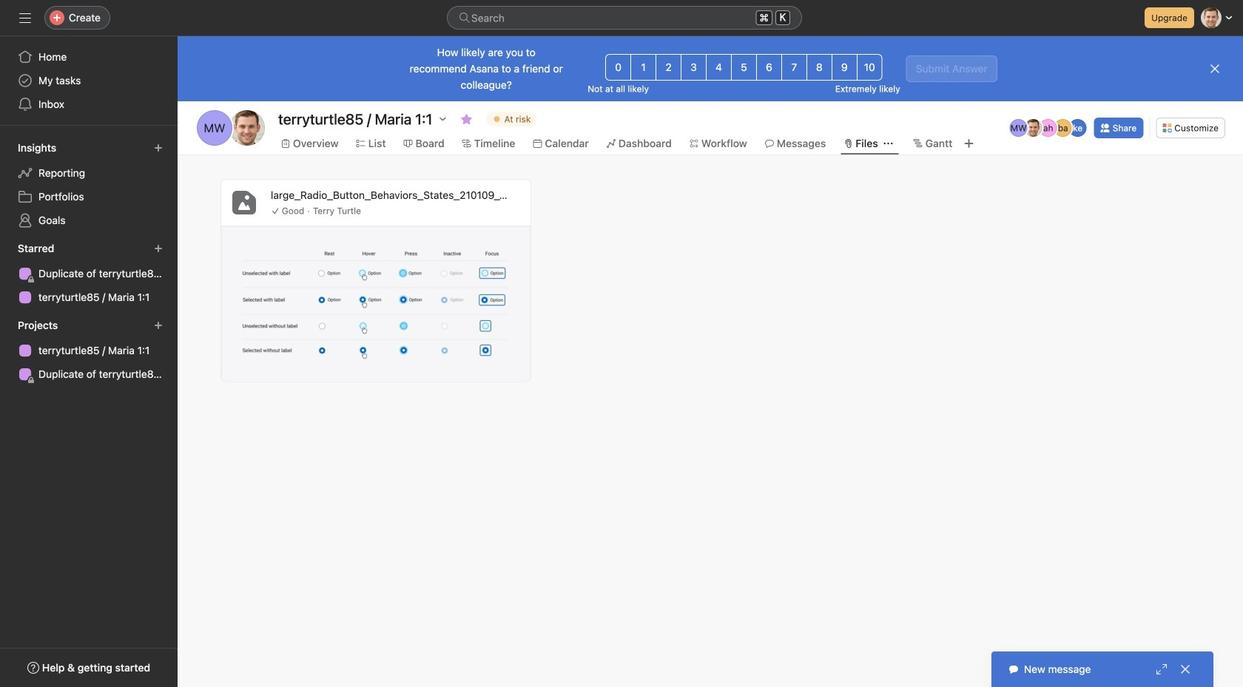 Task type: vqa. For each thing, say whether or not it's contained in the screenshot.
OPTION GROUP
yes



Task type: locate. For each thing, give the bounding box(es) containing it.
insights element
[[0, 135, 178, 235]]

Search tasks, projects, and more text field
[[447, 6, 802, 30]]

projects element
[[0, 312, 178, 389]]

close image
[[1180, 664, 1192, 676]]

add tab image
[[963, 138, 975, 150]]

option group
[[606, 54, 883, 81]]

None radio
[[631, 54, 657, 81], [656, 54, 682, 81], [681, 54, 707, 81], [731, 54, 757, 81], [782, 54, 807, 81], [807, 54, 833, 81], [857, 54, 883, 81], [631, 54, 657, 81], [656, 54, 682, 81], [681, 54, 707, 81], [731, 54, 757, 81], [782, 54, 807, 81], [807, 54, 833, 81], [857, 54, 883, 81]]

None radio
[[606, 54, 632, 81], [706, 54, 732, 81], [756, 54, 782, 81], [832, 54, 858, 81], [606, 54, 632, 81], [706, 54, 732, 81], [756, 54, 782, 81], [832, 54, 858, 81]]

add items to starred image
[[154, 244, 163, 253]]

new project or portfolio image
[[154, 321, 163, 330]]

remove from starred image
[[461, 113, 473, 125]]

None field
[[447, 6, 802, 30]]

tab actions image
[[884, 139, 893, 148]]



Task type: describe. For each thing, give the bounding box(es) containing it.
dismiss image
[[1209, 63, 1221, 75]]

starred element
[[0, 235, 178, 312]]

new insights image
[[154, 144, 163, 152]]

expand new message image
[[1156, 664, 1168, 676]]

global element
[[0, 36, 178, 125]]

hide sidebar image
[[19, 12, 31, 24]]



